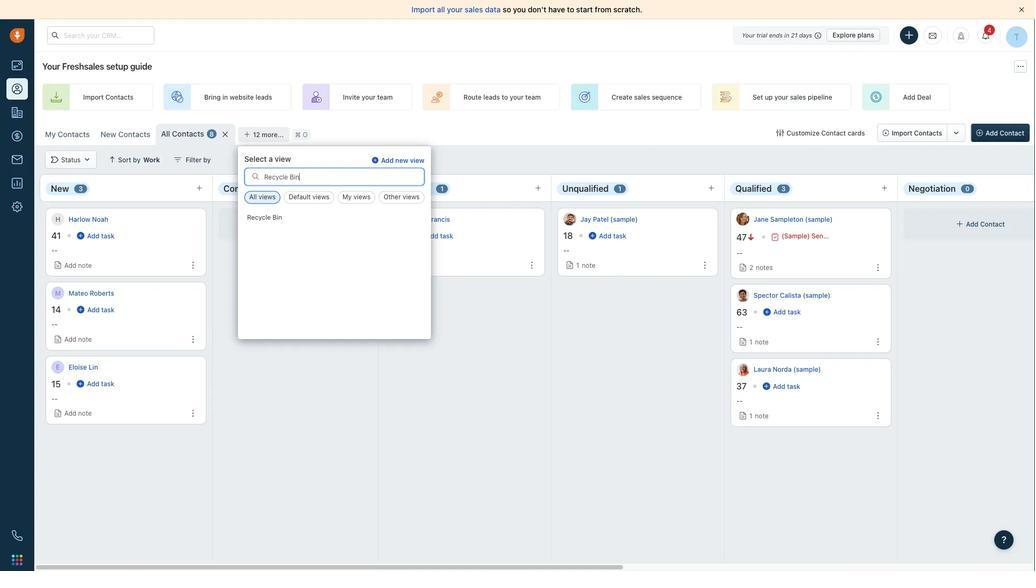 Task type: locate. For each thing, give the bounding box(es) containing it.
eloise left 'francis'
[[408, 216, 426, 223]]

import down your freshsales setup guide
[[83, 93, 104, 101]]

leads
[[256, 93, 272, 101], [484, 93, 500, 101]]

1 j image from the left
[[564, 213, 576, 226]]

1 vertical spatial eloise
[[69, 364, 87, 371]]

route leads to your team link
[[423, 84, 560, 110]]

jane sampleton (sample) link
[[754, 215, 833, 224]]

0 horizontal spatial j image
[[564, 213, 576, 226]]

-- down 41
[[51, 247, 58, 254]]

2 vertical spatial 1 note
[[750, 412, 769, 420]]

3 add note button from the top
[[51, 406, 94, 421]]

0 horizontal spatial container_wx8msf4aqz5i3rn1 image
[[77, 232, 84, 240]]

scratch.
[[614, 5, 643, 14]]

1 vertical spatial all
[[249, 193, 257, 201]]

interested
[[389, 184, 431, 194]]

task for 63
[[788, 309, 801, 316]]

francis
[[428, 216, 450, 223]]

views inside other views button
[[403, 193, 420, 201]]

add
[[903, 93, 916, 101], [986, 129, 998, 137], [381, 157, 394, 164], [281, 220, 294, 228], [966, 220, 979, 228], [87, 232, 99, 240], [426, 232, 438, 240], [599, 232, 612, 240], [64, 262, 76, 269], [87, 306, 100, 314], [774, 309, 786, 316], [64, 336, 76, 343], [87, 380, 99, 388], [773, 383, 786, 390], [64, 410, 76, 417]]

2 views from the left
[[313, 193, 330, 201]]

1 leads from the left
[[256, 93, 272, 101]]

harlow noah link
[[69, 215, 108, 224]]

1 0 from the left
[[276, 185, 280, 193]]

leads right route on the top left of page
[[484, 93, 500, 101]]

add task down laura norda (sample) link
[[773, 383, 800, 390]]

my up status popup button
[[45, 130, 56, 139]]

import contacts button
[[878, 124, 948, 142]]

add task down roberts
[[87, 306, 115, 314]]

your right all
[[447, 5, 463, 14]]

(sample) right sampleton
[[805, 216, 833, 223]]

4 link
[[978, 25, 995, 43]]

(sample) inside "link"
[[803, 292, 831, 300]]

0 horizontal spatial import contacts
[[83, 93, 134, 101]]

view right new
[[410, 157, 425, 164]]

contacts down the deal
[[914, 129, 942, 137]]

add note button up mateo
[[51, 258, 94, 273]]

jay patel (sample) link
[[581, 215, 638, 224]]

0 vertical spatial add note
[[64, 262, 92, 269]]

to right route on the top left of page
[[502, 93, 508, 101]]

1 horizontal spatial leads
[[484, 93, 500, 101]]

1 horizontal spatial container_wx8msf4aqz5i3rn1 image
[[589, 232, 597, 240]]

e
[[56, 364, 60, 371]]

bring in website leads
[[204, 93, 272, 101]]

new down import contacts link
[[101, 130, 116, 139]]

note down eloise lin link
[[78, 410, 92, 417]]

task down roberts
[[101, 306, 115, 314]]

sales inside "set up your sales pipeline" link
[[790, 93, 806, 101]]

1 note down jay
[[576, 262, 596, 269]]

container_wx8msf4aqz5i3rn1 image
[[77, 232, 84, 240], [589, 232, 597, 240], [772, 233, 779, 241]]

(sample) for 63
[[803, 292, 831, 300]]

your right invite
[[362, 93, 376, 101]]

1 horizontal spatial import
[[412, 5, 435, 14]]

new contacts button
[[95, 124, 156, 145], [101, 130, 150, 139]]

1 note up laura
[[750, 338, 769, 346]]

2 vertical spatial import
[[892, 129, 913, 137]]

views right the other
[[403, 193, 420, 201]]

14
[[51, 305, 61, 315]]

1 horizontal spatial sales
[[634, 93, 650, 101]]

team inside route leads to your team link
[[526, 93, 541, 101]]

0 horizontal spatial sales
[[465, 5, 483, 14]]

by right sort
[[133, 156, 141, 164]]

1 horizontal spatial new
[[101, 130, 116, 139]]

0 horizontal spatial team
[[377, 93, 393, 101]]

add note button up eloise lin
[[51, 332, 94, 347]]

views left the other
[[354, 193, 371, 201]]

eloise inside eloise lin link
[[69, 364, 87, 371]]

sales for import
[[465, 5, 483, 14]]

other
[[384, 193, 401, 201]]

your freshsales setup guide
[[42, 61, 152, 72]]

views inside my views button
[[354, 193, 371, 201]]

0 horizontal spatial by
[[133, 156, 141, 164]]

-- for 63
[[737, 323, 743, 331]]

select a view
[[244, 154, 291, 163]]

0 vertical spatial add note button
[[51, 258, 94, 273]]

task down laura norda (sample) link
[[787, 383, 800, 390]]

by right filter
[[203, 156, 211, 164]]

1 by from the left
[[133, 156, 141, 164]]

0 right negotiation on the top
[[966, 185, 970, 193]]

-- for 18
[[564, 247, 570, 254]]

all inside "all views" button
[[249, 193, 257, 201]]

to
[[567, 5, 574, 14], [502, 93, 508, 101]]

recycle bin
[[247, 214, 282, 221]]

3 for new
[[79, 185, 83, 193]]

your left freshsales
[[42, 61, 60, 72]]

default views button
[[284, 191, 334, 204]]

contacts
[[105, 93, 134, 101], [914, 129, 942, 137], [172, 129, 204, 138], [58, 130, 90, 139], [118, 130, 150, 139]]

explore
[[833, 31, 856, 39]]

container_wx8msf4aqz5i3rn1 image down sampleton
[[772, 233, 779, 241]]

0 horizontal spatial view
[[275, 154, 291, 163]]

0 horizontal spatial to
[[502, 93, 508, 101]]

import
[[412, 5, 435, 14], [83, 93, 104, 101], [892, 129, 913, 137]]

container_wx8msf4aqz5i3rn1 image down harlow on the top left of the page
[[77, 232, 84, 240]]

-- down "18"
[[564, 247, 570, 254]]

my for my views
[[343, 193, 352, 201]]

-- down 63
[[737, 323, 743, 331]]

sales left pipeline
[[790, 93, 806, 101]]

eloise lin
[[69, 364, 98, 371]]

2 add note button from the top
[[51, 332, 94, 347]]

--
[[51, 247, 58, 254], [564, 247, 570, 254], [737, 249, 743, 257], [51, 321, 58, 328], [737, 323, 743, 331], [51, 395, 58, 403], [737, 397, 743, 405]]

0 horizontal spatial your
[[42, 61, 60, 72]]

by for filter
[[203, 156, 211, 164]]

(sample) for 37
[[794, 366, 821, 374]]

filter
[[186, 156, 202, 164]]

in left the 21
[[785, 32, 790, 39]]

1 horizontal spatial my
[[343, 193, 352, 201]]

sort by work
[[118, 156, 160, 164]]

1 team from the left
[[377, 93, 393, 101]]

search image
[[252, 173, 259, 180]]

0 vertical spatial all
[[161, 129, 170, 138]]

select
[[244, 154, 267, 163]]

sales
[[465, 5, 483, 14], [634, 93, 650, 101], [790, 93, 806, 101]]

task
[[101, 232, 114, 240], [440, 232, 453, 240], [613, 232, 627, 240], [101, 306, 115, 314], [788, 309, 801, 316], [101, 380, 114, 388], [787, 383, 800, 390]]

1 horizontal spatial 3
[[782, 185, 786, 193]]

all for contacts
[[161, 129, 170, 138]]

(sample)
[[611, 216, 638, 223], [805, 216, 833, 223], [803, 292, 831, 300], [794, 366, 821, 374]]

mateo
[[69, 290, 88, 297]]

in
[[785, 32, 790, 39], [222, 93, 228, 101]]

2 add note from the top
[[64, 336, 92, 343]]

3 add note from the top
[[64, 410, 92, 417]]

in right the "bring"
[[222, 93, 228, 101]]

note up laura
[[755, 338, 769, 346]]

0 up all views on the left top
[[276, 185, 280, 193]]

your right up
[[775, 93, 789, 101]]

new
[[101, 130, 116, 139], [51, 184, 69, 194]]

all up the filter by button
[[161, 129, 170, 138]]

1 note for 63
[[750, 338, 769, 346]]

explore plans
[[833, 31, 875, 39]]

import inside button
[[892, 129, 913, 137]]

1 horizontal spatial your
[[742, 32, 755, 39]]

(sample) right patel
[[611, 216, 638, 223]]

1 vertical spatial your
[[42, 61, 60, 72]]

2
[[750, 264, 753, 272]]

import for import contacts button
[[892, 129, 913, 137]]

1 add note from the top
[[64, 262, 92, 269]]

filter by button
[[167, 151, 218, 169]]

-- down 15
[[51, 395, 58, 403]]

all down search icon
[[249, 193, 257, 201]]

view right a
[[275, 154, 291, 163]]

4 views from the left
[[403, 193, 420, 201]]

(sample) right the calista
[[803, 292, 831, 300]]

0 vertical spatial import contacts
[[83, 93, 134, 101]]

j image up 47
[[737, 213, 750, 226]]

1 vertical spatial in
[[222, 93, 228, 101]]

jay patel (sample)
[[581, 216, 638, 223]]

8
[[210, 130, 214, 138]]

Search your CRM... text field
[[47, 26, 154, 45]]

new for new contacts
[[101, 130, 116, 139]]

-- down 37
[[737, 397, 743, 405]]

0 horizontal spatial my
[[45, 130, 56, 139]]

sales right create
[[634, 93, 650, 101]]

eloise francis link
[[408, 215, 450, 224]]

0 horizontal spatial leads
[[256, 93, 272, 101]]

2 vertical spatial add note button
[[51, 406, 94, 421]]

3 views from the left
[[354, 193, 371, 201]]

add note up mateo
[[64, 262, 92, 269]]

1 vertical spatial add note
[[64, 336, 92, 343]]

41
[[51, 231, 61, 241]]

your left trial
[[742, 32, 755, 39]]

add task for 18
[[599, 232, 627, 240]]

recycle
[[247, 214, 271, 221]]

1 note down laura
[[750, 412, 769, 420]]

phone element
[[6, 525, 28, 547]]

create
[[612, 93, 633, 101]]

import contacts inside button
[[892, 129, 942, 137]]

3 right qualified
[[782, 185, 786, 193]]

contact
[[822, 129, 846, 137], [1000, 129, 1025, 137], [295, 220, 320, 228], [981, 220, 1005, 228]]

1 note
[[576, 262, 596, 269], [750, 338, 769, 346], [750, 412, 769, 420]]

0 for contacted
[[276, 185, 280, 193]]

by inside the filter by button
[[203, 156, 211, 164]]

2 vertical spatial add note
[[64, 410, 92, 417]]

2 leads from the left
[[484, 93, 500, 101]]

add task down lin
[[87, 380, 114, 388]]

task for 41
[[101, 232, 114, 240]]

0 horizontal spatial all
[[161, 129, 170, 138]]

1 for 63
[[750, 338, 753, 346]]

0 horizontal spatial in
[[222, 93, 228, 101]]

2 horizontal spatial import
[[892, 129, 913, 137]]

2 0 from the left
[[966, 185, 970, 193]]

0 horizontal spatial 3
[[79, 185, 83, 193]]

2 horizontal spatial sales
[[790, 93, 806, 101]]

j image left jay
[[564, 213, 576, 226]]

0 horizontal spatial 0
[[276, 185, 280, 193]]

other views
[[384, 193, 420, 201]]

filter by
[[186, 156, 211, 164]]

(sample) right norda
[[794, 366, 821, 374]]

0
[[276, 185, 280, 193], [966, 185, 970, 193]]

import contacts down add deal
[[892, 129, 942, 137]]

add task down the calista
[[774, 309, 801, 316]]

views right default
[[313, 193, 330, 201]]

1 horizontal spatial eloise
[[408, 216, 426, 223]]

l image
[[737, 363, 750, 376]]

1 horizontal spatial 0
[[966, 185, 970, 193]]

set
[[753, 93, 763, 101]]

1 horizontal spatial all
[[249, 193, 257, 201]]

j image
[[564, 213, 576, 226], [737, 213, 750, 226]]

to left the start
[[567, 5, 574, 14]]

1 vertical spatial my
[[343, 193, 352, 201]]

3 up harlow on the top left of the page
[[79, 185, 83, 193]]

container_wx8msf4aqz5i3rn1 image
[[777, 129, 784, 137], [51, 156, 58, 164], [83, 156, 91, 164], [174, 156, 181, 164], [956, 220, 964, 228], [77, 306, 85, 314], [764, 309, 771, 316], [77, 380, 84, 388], [763, 383, 770, 390]]

0 horizontal spatial import
[[83, 93, 104, 101]]

add task down 'francis'
[[426, 232, 453, 240]]

customize
[[787, 129, 820, 137]]

views inside "all views" button
[[259, 193, 276, 201]]

task down jay patel (sample) link
[[613, 232, 627, 240]]

(sample) for 18
[[611, 216, 638, 223]]

12 more... button
[[238, 127, 290, 142]]

sort
[[118, 156, 131, 164]]

sampleton
[[770, 216, 804, 223]]

contacts down setup
[[105, 93, 134, 101]]

1 horizontal spatial import contacts
[[892, 129, 942, 137]]

0 vertical spatial eloise
[[408, 216, 426, 223]]

views
[[259, 193, 276, 201], [313, 193, 330, 201], [354, 193, 371, 201], [403, 193, 420, 201]]

-- down "14"
[[51, 321, 58, 328]]

container_wx8msf4aqz5i3rn1 image down jay
[[589, 232, 597, 240]]

1 horizontal spatial team
[[526, 93, 541, 101]]

1 horizontal spatial view
[[410, 157, 425, 164]]

0 vertical spatial to
[[567, 5, 574, 14]]

sales for set
[[790, 93, 806, 101]]

task right 15
[[101, 380, 114, 388]]

-- for 37
[[737, 397, 743, 405]]

norda
[[773, 366, 792, 374]]

1 vertical spatial import
[[83, 93, 104, 101]]

eloise left lin
[[69, 364, 87, 371]]

add inside 'add deal' link
[[903, 93, 916, 101]]

note up mateo roberts
[[78, 262, 92, 269]]

my for my contacts
[[45, 130, 56, 139]]

0 vertical spatial in
[[785, 32, 790, 39]]

add note down eloise lin link
[[64, 410, 92, 417]]

new up h
[[51, 184, 69, 194]]

2 j image from the left
[[737, 213, 750, 226]]

leads right website
[[256, 93, 272, 101]]

all
[[161, 129, 170, 138], [249, 193, 257, 201]]

send email image
[[929, 31, 937, 40]]

eloise inside eloise francis link
[[408, 216, 426, 223]]

views up recycle bin
[[259, 193, 276, 201]]

0 vertical spatial my
[[45, 130, 56, 139]]

import down 'add deal' link
[[892, 129, 913, 137]]

Search views search field
[[245, 169, 424, 185]]

1 for 37
[[750, 412, 753, 420]]

1 horizontal spatial to
[[567, 5, 574, 14]]

my down search views search field
[[343, 193, 352, 201]]

1 vertical spatial new
[[51, 184, 69, 194]]

import contacts down setup
[[83, 93, 134, 101]]

my inside button
[[343, 193, 352, 201]]

bring in website leads link
[[164, 84, 292, 110]]

1 vertical spatial import contacts
[[892, 129, 942, 137]]

21
[[791, 32, 798, 39]]

my contacts button
[[40, 124, 95, 145], [45, 130, 90, 139]]

patel
[[593, 216, 609, 223]]

12 more...
[[253, 131, 284, 138]]

container_wx8msf4aqz5i3rn1 image for 18
[[589, 232, 597, 240]]

0 horizontal spatial new
[[51, 184, 69, 194]]

1 vertical spatial add note button
[[51, 332, 94, 347]]

1 views from the left
[[259, 193, 276, 201]]

set up your sales pipeline
[[753, 93, 833, 101]]

add task down jay patel (sample) link
[[599, 232, 627, 240]]

0 vertical spatial new
[[101, 130, 116, 139]]

0 horizontal spatial eloise
[[69, 364, 87, 371]]

what's new image
[[958, 32, 965, 40]]

invite
[[343, 93, 360, 101]]

add note
[[64, 262, 92, 269], [64, 336, 92, 343], [64, 410, 92, 417]]

all views
[[249, 193, 276, 201]]

0 vertical spatial 1 note
[[576, 262, 596, 269]]

2 by from the left
[[203, 156, 211, 164]]

0 vertical spatial your
[[742, 32, 755, 39]]

1 add note button from the top
[[51, 258, 94, 273]]

task down noah on the top
[[101, 232, 114, 240]]

add contact
[[986, 129, 1025, 137], [281, 220, 320, 228], [966, 220, 1005, 228]]

import left all
[[412, 5, 435, 14]]

add note up eloise lin
[[64, 336, 92, 343]]

1 vertical spatial 1 note
[[750, 338, 769, 346]]

1 horizontal spatial j image
[[737, 213, 750, 226]]

2 team from the left
[[526, 93, 541, 101]]

1 3 from the left
[[79, 185, 83, 193]]

work
[[143, 156, 160, 164]]

task down spector calista (sample) "link"
[[788, 309, 801, 316]]

default
[[289, 193, 311, 201]]

2 3 from the left
[[782, 185, 786, 193]]

j image for unqualified
[[564, 213, 576, 226]]

leads inside route leads to your team link
[[484, 93, 500, 101]]

-- down 47
[[737, 249, 743, 257]]

47
[[737, 232, 747, 242]]

views inside default views button
[[313, 193, 330, 201]]

you
[[513, 5, 526, 14]]

task for 14
[[101, 306, 115, 314]]

your
[[447, 5, 463, 14], [362, 93, 376, 101], [510, 93, 524, 101], [775, 93, 789, 101]]

invite your team link
[[302, 84, 412, 110]]

add note button
[[51, 258, 94, 273], [51, 332, 94, 347], [51, 406, 94, 421]]

add note button down 15
[[51, 406, 94, 421]]

mateo roberts link
[[69, 289, 114, 298]]

1 horizontal spatial by
[[203, 156, 211, 164]]

views for default views
[[313, 193, 330, 201]]

import contacts for import contacts link
[[83, 93, 134, 101]]

import contacts
[[83, 93, 134, 101], [892, 129, 942, 137]]

sales left data
[[465, 5, 483, 14]]

eloise for eloise lin
[[69, 364, 87, 371]]

team inside the invite your team link
[[377, 93, 393, 101]]

add task down noah on the top
[[87, 232, 114, 240]]

spector calista (sample) link
[[754, 291, 831, 300]]



Task type: vqa. For each thing, say whether or not it's contained in the screenshot.
My inside the button
yes



Task type: describe. For each thing, give the bounding box(es) containing it.
qualified
[[736, 184, 772, 194]]

new contacts
[[101, 130, 150, 139]]

guide
[[130, 61, 152, 72]]

website
[[230, 93, 254, 101]]

bin
[[273, 214, 282, 221]]

ends
[[769, 32, 783, 39]]

all views button
[[244, 191, 281, 204]]

3 for qualified
[[782, 185, 786, 193]]

contacts left 8
[[172, 129, 204, 138]]

task down 'francis'
[[440, 232, 453, 240]]

eloise lin link
[[69, 363, 98, 372]]

-- for 41
[[51, 247, 58, 254]]

1 note for 37
[[750, 412, 769, 420]]

invite your team
[[343, 93, 393, 101]]

sales inside create sales sequence "link"
[[634, 93, 650, 101]]

add note button for 14
[[51, 332, 94, 347]]

note down jay
[[582, 262, 596, 269]]

route
[[464, 93, 482, 101]]

views for my views
[[354, 193, 371, 201]]

63
[[737, 307, 747, 318]]

freshworks switcher image
[[12, 555, 23, 566]]

setup
[[106, 61, 128, 72]]

task for 18
[[613, 232, 627, 240]]

add task for 14
[[87, 306, 115, 314]]

a
[[269, 154, 273, 163]]

create sales sequence
[[612, 93, 682, 101]]

status button
[[45, 151, 97, 169]]

laura norda (sample)
[[754, 366, 821, 374]]

add deal
[[903, 93, 931, 101]]

container_wx8msf4aqz5i3rn1 image inside the filter by button
[[174, 156, 181, 164]]

s image
[[737, 289, 750, 302]]

m
[[55, 290, 61, 297]]

negotiation
[[909, 184, 956, 194]]

sequence
[[652, 93, 682, 101]]

h
[[55, 216, 60, 223]]

new for new
[[51, 184, 69, 194]]

default views
[[289, 193, 330, 201]]

4
[[988, 26, 992, 34]]

-- for 15
[[51, 395, 58, 403]]

add note button for 15
[[51, 406, 94, 421]]

customize contact cards
[[787, 129, 865, 137]]

laura
[[754, 366, 771, 374]]

jane
[[754, 216, 769, 223]]

all for views
[[249, 193, 257, 201]]

add task for 15
[[87, 380, 114, 388]]

add task for 37
[[773, 383, 800, 390]]

add note for 14
[[64, 336, 92, 343]]

spector
[[754, 292, 778, 300]]

contacts inside import contacts button
[[914, 129, 942, 137]]

-- for 14
[[51, 321, 58, 328]]

container_wx8msf4aqz5i3rn1 image for 41
[[77, 232, 84, 240]]

2 horizontal spatial container_wx8msf4aqz5i3rn1 image
[[772, 233, 779, 241]]

plans
[[858, 31, 875, 39]]

note up eloise lin
[[78, 336, 92, 343]]

18
[[564, 231, 573, 241]]

container_wx8msf4aqz5i3rn1 image inside customize contact cards button
[[777, 129, 784, 137]]

1 vertical spatial to
[[502, 93, 508, 101]]

add contact inside button
[[986, 129, 1025, 137]]

jay
[[581, 216, 591, 223]]

o
[[303, 131, 308, 138]]

harlow noah
[[69, 216, 108, 223]]

lin
[[89, 364, 98, 371]]

notes
[[756, 264, 773, 272]]

1 horizontal spatial in
[[785, 32, 790, 39]]

laura norda (sample) link
[[754, 365, 821, 374]]

by for sort
[[133, 156, 141, 164]]

contacts up status at left top
[[58, 130, 90, 139]]

task for 15
[[101, 380, 114, 388]]

noah
[[92, 216, 108, 223]]

your for your freshsales setup guide
[[42, 61, 60, 72]]

2 notes
[[750, 264, 773, 272]]

customize contact cards button
[[770, 124, 872, 142]]

your right route on the top left of page
[[510, 93, 524, 101]]

0 for negotiation
[[966, 185, 970, 193]]

0 vertical spatial import
[[412, 5, 435, 14]]

view for add new view
[[410, 157, 425, 164]]

mateo roberts
[[69, 290, 114, 297]]

⌘ o
[[295, 131, 308, 138]]

days
[[799, 32, 812, 39]]

my views button
[[338, 191, 375, 204]]

pipeline
[[808, 93, 833, 101]]

harlow
[[69, 216, 90, 223]]

add inside add contact button
[[986, 129, 998, 137]]

have
[[549, 5, 565, 14]]

1 for 18
[[576, 262, 579, 269]]

import all your sales data so you don't have to start from scratch.
[[412, 5, 643, 14]]

j image for qualified
[[737, 213, 750, 226]]

task for 37
[[787, 383, 800, 390]]

view for select a view
[[275, 154, 291, 163]]

all contacts link
[[161, 129, 204, 139]]

add task for 41
[[87, 232, 114, 240]]

add note for 41
[[64, 262, 92, 269]]

add contact button
[[971, 124, 1030, 142]]

other views button
[[379, 191, 425, 204]]

bring
[[204, 93, 221, 101]]

start
[[576, 5, 593, 14]]

contacts up sort by work
[[118, 130, 150, 139]]

route leads to your team
[[464, 93, 541, 101]]

jane sampleton (sample)
[[754, 216, 833, 223]]

cards
[[848, 129, 865, 137]]

eloise francis
[[408, 216, 450, 223]]

don't
[[528, 5, 547, 14]]

add note button for 41
[[51, 258, 94, 273]]

close image
[[1019, 7, 1025, 12]]

add deal link
[[863, 84, 951, 110]]

add task for 63
[[774, 309, 801, 316]]

your for your trial ends in 21 days
[[742, 32, 755, 39]]

eloise for eloise francis
[[408, 216, 426, 223]]

all
[[437, 5, 445, 14]]

roberts
[[90, 290, 114, 297]]

phone image
[[12, 531, 23, 542]]

12
[[253, 131, 260, 138]]

create sales sequence link
[[571, 84, 701, 110]]

import contacts group
[[878, 124, 966, 142]]

views for all views
[[259, 193, 276, 201]]

so
[[503, 5, 511, 14]]

1 note for 18
[[576, 262, 596, 269]]

import for import contacts link
[[83, 93, 104, 101]]

⌘
[[295, 131, 301, 138]]

from
[[595, 5, 612, 14]]

leads inside bring in website leads link
[[256, 93, 272, 101]]

note down laura
[[755, 412, 769, 420]]

contacts inside import contacts link
[[105, 93, 134, 101]]

set up your sales pipeline link
[[712, 84, 852, 110]]

15
[[51, 379, 61, 389]]

new
[[395, 157, 408, 164]]

add note for 15
[[64, 410, 92, 417]]

spector calista (sample)
[[754, 292, 831, 300]]

all contacts 8
[[161, 129, 214, 138]]

import contacts link
[[42, 84, 153, 110]]

explore plans link
[[827, 29, 880, 42]]

views for other views
[[403, 193, 420, 201]]

import contacts for import contacts button
[[892, 129, 942, 137]]



